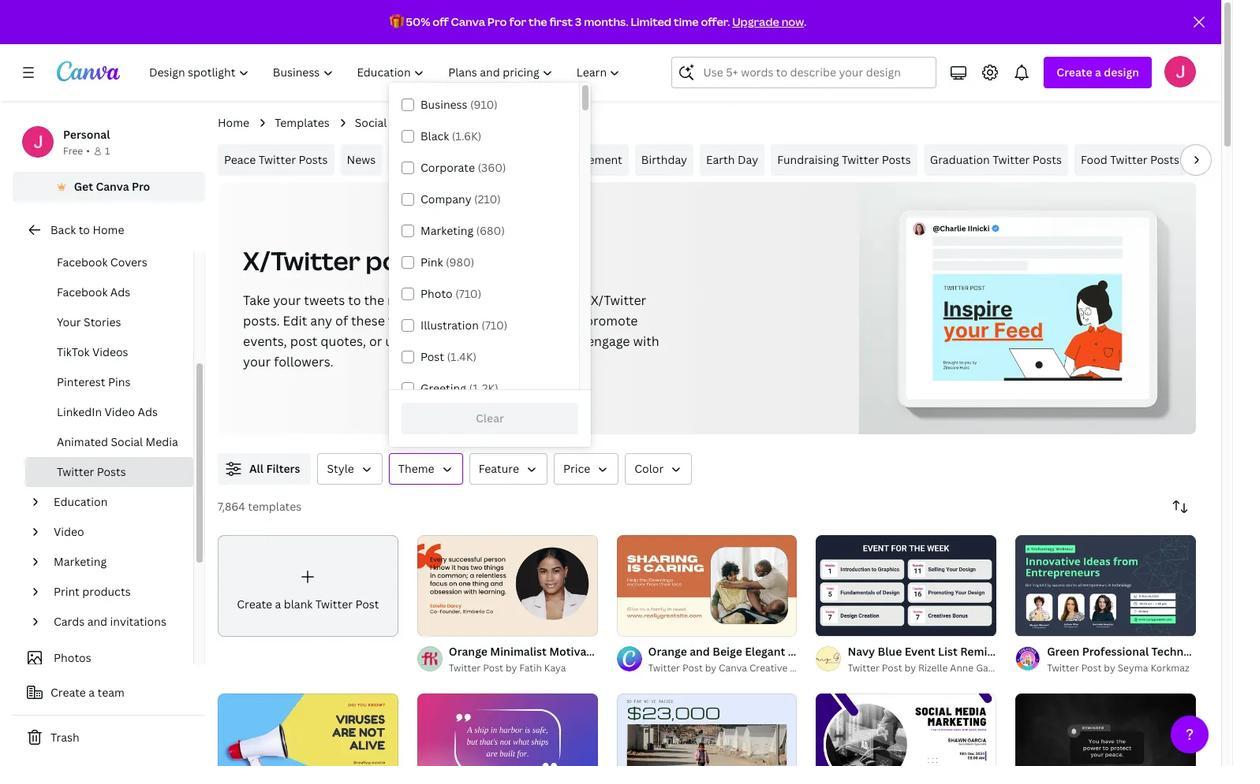 Task type: describe. For each thing, give the bounding box(es) containing it.
tiktok
[[57, 345, 90, 360]]

time
[[674, 14, 699, 29]]

covers
[[110, 255, 147, 270]]

pinterest
[[57, 375, 105, 390]]

a for design
[[1095, 65, 1101, 80]]

(980)
[[446, 255, 475, 270]]

events,
[[243, 333, 287, 350]]

company
[[421, 192, 472, 207]]

fundraising twitter posts
[[777, 152, 911, 167]]

day
[[738, 152, 758, 167]]

to up the these
[[348, 292, 361, 309]]

get canva pro button
[[13, 172, 205, 202]]

food twitter posts link
[[1075, 144, 1186, 176]]

orange and beige elegant curved frames and border financial emergencies fundraising twitter post image
[[617, 536, 797, 637]]

marketing link
[[47, 548, 184, 578]]

create a blank twitter post link
[[218, 536, 398, 637]]

education link
[[47, 488, 184, 518]]

1 horizontal spatial the
[[529, 14, 547, 29]]

or
[[369, 333, 382, 350]]

announcement
[[541, 152, 622, 167]]

create a blank twitter post
[[237, 598, 379, 613]]

animated social media
[[57, 435, 178, 450]]

peace twitter posts
[[224, 152, 328, 167]]

create a design button
[[1044, 57, 1152, 88]]

print
[[54, 585, 80, 600]]

0 vertical spatial post
[[366, 244, 424, 278]]

facebook for facebook ads
[[57, 285, 108, 300]]

canva for twitter
[[719, 662, 747, 676]]

upgrade now button
[[732, 14, 804, 29]]

photos link
[[22, 644, 184, 674]]

get
[[74, 179, 93, 194]]

post inside green professional technology web twitter post by seyma korkmaz
[[1081, 662, 1102, 676]]

korkmaz
[[1151, 662, 1190, 676]]

get canva pro
[[74, 179, 150, 194]]

to down visual
[[569, 312, 582, 330]]

studio
[[790, 662, 820, 676]]

twitter post by canva creative studio link
[[648, 661, 820, 677]]

twitter down navy
[[848, 662, 880, 676]]

blue
[[878, 645, 902, 660]]

anne
[[950, 662, 974, 676]]

kaya
[[544, 662, 566, 676]]

social media link
[[355, 114, 422, 132]]

black
[[421, 129, 449, 144]]

fatih
[[519, 662, 542, 676]]

twitter right food
[[1110, 152, 1148, 167]]

quotes,
[[321, 333, 366, 350]]

tiktok videos
[[57, 345, 128, 360]]

orange minimalist motivational quote twitter post image
[[417, 536, 598, 637]]

facebook ads
[[57, 285, 130, 300]]

post down blue
[[882, 662, 902, 676]]

0 horizontal spatial social
[[111, 435, 143, 450]]

company (210)
[[421, 192, 501, 207]]

technology
[[1152, 645, 1213, 660]]

food twitter posts
[[1081, 152, 1180, 167]]

green professional technology webinar twitter post image
[[1016, 536, 1196, 637]]

announcement link
[[534, 144, 629, 176]]

twitter up 'twitter post by canva creative studio' in the bottom right of the page
[[656, 645, 694, 660]]

(210)
[[474, 192, 501, 207]]

back to home
[[50, 223, 124, 237]]

a for team
[[89, 686, 95, 701]]

level
[[417, 292, 446, 309]]

twitter up light blue and green strong and bold conflict/displacement crisis hub twitter post "image"
[[648, 662, 680, 676]]

style
[[327, 462, 354, 477]]

by inside green professional technology web twitter post by seyma korkmaz
[[1104, 662, 1116, 676]]

pinterest pins link
[[25, 368, 193, 398]]

orange minimalist motivational quote twitter post link
[[449, 644, 721, 661]]

greeting
[[421, 381, 466, 396]]

create for create a blank twitter post
[[237, 598, 272, 613]]

0 vertical spatial your
[[273, 292, 301, 309]]

1 horizontal spatial x/twitter
[[416, 312, 471, 330]]

blue and pink gradient motivational quote twitter post image
[[417, 694, 598, 767]]

black elegant notification popup quote reminder twitter post image
[[1016, 694, 1196, 767]]

post (1.4k)
[[421, 350, 477, 365]]

theme button
[[389, 454, 463, 485]]

navy blue event list reminder twitter post image
[[816, 536, 997, 637]]

free
[[388, 312, 412, 330]]

your stories
[[57, 315, 121, 330]]

print products link
[[47, 578, 184, 608]]

social media
[[355, 115, 422, 130]]

black (1.6k)
[[421, 129, 482, 144]]

7,864
[[218, 499, 245, 514]]

1 vertical spatial any
[[424, 333, 446, 350]]

event inside navy blue event list reminder twitter post twitter post by rizelle anne galvez
[[905, 645, 936, 660]]

birthday link
[[635, 144, 694, 176]]

marketing for marketing (680)
[[421, 223, 474, 238]]

pro-ch link
[[1192, 144, 1233, 176]]

corporate (360)
[[421, 160, 506, 175]]

linkedin video ads
[[57, 405, 158, 420]]

Search search field
[[703, 58, 927, 88]]

post down orange
[[483, 662, 503, 676]]

50%
[[406, 14, 430, 29]]

posts for food twitter posts
[[1150, 152, 1180, 167]]

post up light blue and green strong and bold conflict/displacement crisis hub twitter post "image"
[[683, 662, 703, 676]]

posts down animated social media link
[[97, 465, 126, 480]]

earth day link
[[700, 144, 765, 176]]

all
[[249, 462, 264, 477]]

templates
[[275, 115, 330, 130]]

tweets
[[304, 292, 345, 309]]

(710) for illustration (710)
[[482, 318, 508, 333]]

trash
[[50, 731, 79, 746]]

ch
[[1221, 152, 1233, 167]]

1 vertical spatial your
[[243, 353, 271, 371]]

0 vertical spatial x/twitter
[[243, 244, 360, 278]]

twitter posts
[[57, 465, 126, 480]]

motivational
[[549, 645, 618, 660]]

2 vertical spatial templates
[[248, 499, 302, 514]]

food
[[1081, 152, 1108, 167]]

post up 'twitter post by canva creative studio' in the bottom right of the page
[[697, 645, 721, 660]]

filters
[[266, 462, 300, 477]]

followers.
[[274, 353, 333, 371]]

graduation twitter posts link
[[924, 144, 1068, 176]]

twitter inside green professional technology web twitter post by seyma korkmaz
[[1047, 662, 1079, 676]]

post left (1.4k)
[[421, 350, 444, 365]]

other
[[449, 333, 482, 350]]

pro-
[[1199, 152, 1221, 167]]

1 horizontal spatial video
[[105, 405, 135, 420]]

twitter inside 'element'
[[315, 598, 353, 613]]

Sort by button
[[1165, 492, 1196, 523]]

green professional technology web link
[[1047, 644, 1233, 661]]

edit
[[283, 312, 307, 330]]

pro-ch
[[1199, 152, 1233, 167]]

(710) for photo (710)
[[455, 286, 481, 301]]

posts for fundraising twitter posts
[[882, 152, 911, 167]]

animated social media link
[[25, 428, 193, 458]]

by inside navy blue event list reminder twitter post twitter post by rizelle anne galvez
[[905, 662, 916, 676]]

take
[[243, 292, 270, 309]]

0 vertical spatial any
[[310, 312, 332, 330]]

1
[[105, 144, 110, 158]]

.
[[804, 14, 807, 29]]

pro inside button
[[132, 179, 150, 194]]

feature button
[[469, 454, 548, 485]]

the inside take your tweets to the next level with striking and visual x/twitter posts. edit any of these free x/twitter post templates to promote events, post quotes, or use in any other way you want to engage with your followers.
[[364, 292, 384, 309]]



Task type: vqa. For each thing, say whether or not it's contained in the screenshot.
it to the bottom
no



Task type: locate. For each thing, give the bounding box(es) containing it.
0 vertical spatial and
[[526, 292, 549, 309]]

white & purple modern social media marketing twitter  post image
[[816, 694, 997, 767]]

your up edit
[[273, 292, 301, 309]]

post left professional
[[1056, 645, 1079, 660]]

1 horizontal spatial social
[[355, 115, 387, 130]]

1 horizontal spatial ads
[[138, 405, 158, 420]]

and inside 'link'
[[87, 615, 107, 630]]

any
[[310, 312, 332, 330], [424, 333, 446, 350]]

facebook
[[57, 255, 108, 270], [57, 285, 108, 300]]

pinterest pins
[[57, 375, 131, 390]]

a inside create a team button
[[89, 686, 95, 701]]

0 vertical spatial media
[[390, 115, 422, 130]]

0 horizontal spatial create
[[50, 686, 86, 701]]

color button
[[625, 454, 692, 485]]

create for create a team
[[50, 686, 86, 701]]

canva right the get
[[96, 179, 129, 194]]

list
[[938, 645, 958, 660]]

all filters
[[249, 462, 300, 477]]

marketing inside marketing link
[[54, 555, 107, 570]]

2 vertical spatial post
[[290, 333, 318, 350]]

2 vertical spatial a
[[89, 686, 95, 701]]

social down linkedin video ads link
[[111, 435, 143, 450]]

facebook covers link
[[25, 248, 193, 278]]

invitations
[[110, 615, 166, 630]]

home up peace
[[218, 115, 249, 130]]

back
[[50, 223, 76, 237]]

1 vertical spatial post
[[474, 312, 502, 330]]

business (910)
[[421, 97, 498, 112]]

marketing for marketing
[[54, 555, 107, 570]]

post down (910)
[[487, 115, 511, 130]]

0 vertical spatial (710)
[[455, 286, 481, 301]]

linkedin
[[57, 405, 102, 420]]

0 vertical spatial templates
[[429, 244, 557, 278]]

post up way
[[474, 312, 502, 330]]

light blue and green strong and bold conflict/displacement crisis hub twitter post image
[[617, 694, 797, 767]]

0 vertical spatial the
[[529, 14, 547, 29]]

the
[[529, 14, 547, 29], [364, 292, 384, 309]]

orange
[[449, 645, 488, 660]]

post right blank
[[355, 598, 379, 613]]

twitter down orange
[[449, 662, 481, 676]]

limited
[[631, 14, 672, 29]]

1 horizontal spatial home
[[218, 115, 249, 130]]

1 vertical spatial marketing
[[54, 555, 107, 570]]

free •
[[63, 144, 90, 158]]

twitter
[[447, 115, 485, 130], [259, 152, 296, 167], [842, 152, 879, 167], [993, 152, 1030, 167], [1110, 152, 1148, 167], [57, 465, 94, 480], [315, 598, 353, 613], [656, 645, 694, 660], [1015, 645, 1053, 660], [449, 662, 481, 676], [648, 662, 680, 676], [848, 662, 880, 676], [1047, 662, 1079, 676]]

home link
[[218, 114, 249, 132]]

by down minimalist
[[506, 662, 517, 676]]

0 horizontal spatial a
[[89, 686, 95, 701]]

2 horizontal spatial create
[[1057, 65, 1093, 80]]

by left rizelle
[[905, 662, 916, 676]]

2 by from the left
[[705, 662, 717, 676]]

2 horizontal spatial a
[[1095, 65, 1101, 80]]

1 horizontal spatial post
[[366, 244, 424, 278]]

style button
[[318, 454, 383, 485]]

post up next at the top
[[366, 244, 424, 278]]

None search field
[[672, 57, 937, 88]]

with right engage
[[633, 333, 659, 350]]

1 horizontal spatial create
[[237, 598, 272, 613]]

1 by from the left
[[506, 662, 517, 676]]

and right cards on the left
[[87, 615, 107, 630]]

0 vertical spatial marketing
[[421, 223, 474, 238]]

0 horizontal spatial marketing
[[54, 555, 107, 570]]

in
[[410, 333, 421, 350]]

1 horizontal spatial event
[[905, 645, 936, 660]]

twitter up education
[[57, 465, 94, 480]]

0 horizontal spatial quote
[[395, 152, 428, 167]]

navy
[[848, 645, 875, 660]]

facebook for facebook covers
[[57, 255, 108, 270]]

illustration (710)
[[421, 318, 508, 333]]

0 horizontal spatial home
[[93, 223, 124, 237]]

minimalist
[[490, 645, 547, 660]]

event link
[[440, 144, 483, 176]]

create for create a design
[[1057, 65, 1093, 80]]

to right back
[[79, 223, 90, 237]]

0 horizontal spatial x/twitter
[[243, 244, 360, 278]]

0 vertical spatial facebook
[[57, 255, 108, 270]]

0 vertical spatial canva
[[451, 14, 485, 29]]

1 vertical spatial event
[[905, 645, 936, 660]]

marketing up "print products"
[[54, 555, 107, 570]]

create a blank twitter post element
[[218, 536, 398, 637]]

a inside create a blank twitter post 'element'
[[275, 598, 281, 613]]

posts left graduation
[[882, 152, 911, 167]]

1 vertical spatial canva
[[96, 179, 129, 194]]

canva left 'creative'
[[719, 662, 747, 676]]

0 vertical spatial home
[[218, 115, 249, 130]]

1 horizontal spatial media
[[390, 115, 422, 130]]

0 horizontal spatial any
[[310, 312, 332, 330]]

marketing up the pink (980)
[[421, 223, 474, 238]]

quote link
[[388, 144, 434, 176]]

sky blue and yellow did you know twitter post image
[[218, 694, 398, 767]]

twitter down business (910)
[[447, 115, 485, 130]]

your
[[273, 292, 301, 309], [243, 353, 271, 371]]

(710) down striking in the top left of the page
[[482, 318, 508, 333]]

quote right 'motivational'
[[620, 645, 654, 660]]

2 vertical spatial create
[[50, 686, 86, 701]]

video down education
[[54, 525, 84, 540]]

1 vertical spatial and
[[87, 615, 107, 630]]

facebook ads link
[[25, 278, 193, 308]]

of
[[335, 312, 348, 330]]

0 vertical spatial ads
[[110, 285, 130, 300]]

by left 'creative'
[[705, 662, 717, 676]]

navy blue event list reminder twitter post twitter post by rizelle anne galvez
[[848, 645, 1079, 676]]

0 horizontal spatial your
[[243, 353, 271, 371]]

1 horizontal spatial canva
[[451, 14, 485, 29]]

twitter right reminder
[[1015, 645, 1053, 660]]

x/twitter
[[243, 244, 360, 278], [591, 292, 646, 309], [416, 312, 471, 330]]

posts left pro-
[[1150, 152, 1180, 167]]

(910)
[[470, 97, 498, 112]]

4 by from the left
[[1104, 662, 1116, 676]]

create inside button
[[50, 686, 86, 701]]

to right want
[[571, 333, 584, 350]]

x/twitter down level
[[416, 312, 471, 330]]

🎁 50% off canva pro for the first 3 months. limited time offer. upgrade now .
[[389, 14, 807, 29]]

post
[[366, 244, 424, 278], [474, 312, 502, 330], [290, 333, 318, 350]]

0 vertical spatial video
[[105, 405, 135, 420]]

a for blank
[[275, 598, 281, 613]]

twitter right graduation
[[993, 152, 1030, 167]]

create left blank
[[237, 598, 272, 613]]

business
[[421, 97, 468, 112]]

7,864 templates
[[218, 499, 302, 514]]

1 horizontal spatial marketing
[[421, 223, 474, 238]]

1 vertical spatial the
[[364, 292, 384, 309]]

photos
[[54, 651, 91, 666]]

0 vertical spatial create
[[1057, 65, 1093, 80]]

facebook up your stories at the top of page
[[57, 285, 108, 300]]

stories
[[84, 315, 121, 330]]

you
[[512, 333, 535, 350]]

templates up you
[[505, 312, 566, 330]]

posts for graduation twitter posts
[[1033, 152, 1062, 167]]

media up quote link
[[390, 115, 422, 130]]

1 vertical spatial create
[[237, 598, 272, 613]]

facebook up facebook ads
[[57, 255, 108, 270]]

2 horizontal spatial canva
[[719, 662, 747, 676]]

video link
[[47, 518, 184, 548]]

top level navigation element
[[139, 57, 634, 88]]

twitter down green
[[1047, 662, 1079, 676]]

posts for peace twitter posts
[[299, 152, 328, 167]]

pro up back to home link
[[132, 179, 150, 194]]

0 horizontal spatial and
[[87, 615, 107, 630]]

1 vertical spatial a
[[275, 598, 281, 613]]

templates inside take your tweets to the next level with striking and visual x/twitter posts. edit any of these free x/twitter post templates to promote events, post quotes, or use in any other way you want to engage with your followers.
[[505, 312, 566, 330]]

0 horizontal spatial media
[[146, 435, 178, 450]]

twitter right fundraising at the top right of the page
[[842, 152, 879, 167]]

canva inside button
[[96, 179, 129, 194]]

graduation
[[930, 152, 990, 167]]

the up the these
[[364, 292, 384, 309]]

social up news
[[355, 115, 387, 130]]

ads up animated social media
[[138, 405, 158, 420]]

1 vertical spatial social
[[111, 435, 143, 450]]

event down (1.6k)
[[447, 152, 477, 167]]

tiktok videos link
[[25, 338, 193, 368]]

pink
[[421, 255, 443, 270]]

theme
[[398, 462, 434, 477]]

back to home link
[[13, 215, 205, 246]]

a left team
[[89, 686, 95, 701]]

posts left food
[[1033, 152, 1062, 167]]

twitter post by fatih kaya link
[[449, 661, 598, 677]]

(710)
[[455, 286, 481, 301], [482, 318, 508, 333]]

social
[[355, 115, 387, 130], [111, 435, 143, 450]]

all filters button
[[218, 454, 311, 485]]

create inside dropdown button
[[1057, 65, 1093, 80]]

photo (710)
[[421, 286, 481, 301]]

1 vertical spatial facebook
[[57, 285, 108, 300]]

team
[[97, 686, 125, 701]]

event up twitter post by rizelle anne galvez link
[[905, 645, 936, 660]]

ads down covers
[[110, 285, 130, 300]]

posts down templates link
[[299, 152, 328, 167]]

months.
[[584, 14, 629, 29]]

3 by from the left
[[905, 662, 916, 676]]

templates down the all filters
[[248, 499, 302, 514]]

create a team button
[[13, 678, 205, 709]]

twitter right blank
[[315, 598, 353, 613]]

canva
[[451, 14, 485, 29], [96, 179, 129, 194], [719, 662, 747, 676]]

2 vertical spatial x/twitter
[[416, 312, 471, 330]]

pro left for
[[488, 14, 507, 29]]

price button
[[554, 454, 619, 485]]

a left design
[[1095, 65, 1101, 80]]

quote down black
[[395, 152, 428, 167]]

0 horizontal spatial ads
[[110, 285, 130, 300]]

0 vertical spatial a
[[1095, 65, 1101, 80]]

any right in
[[424, 333, 446, 350]]

x/twitter post templates image
[[860, 182, 1196, 435], [933, 274, 1123, 381]]

post inside 'element'
[[355, 598, 379, 613]]

0 horizontal spatial post
[[290, 333, 318, 350]]

off
[[433, 14, 449, 29]]

post down professional
[[1081, 662, 1102, 676]]

green professional technology web twitter post by seyma korkmaz
[[1047, 645, 1233, 676]]

1 vertical spatial ads
[[138, 405, 158, 420]]

x/twitter up tweets
[[243, 244, 360, 278]]

with up illustration (710)
[[449, 292, 475, 309]]

linkedin video ads link
[[25, 398, 193, 428]]

quote inside orange minimalist motivational quote twitter post twitter post by fatih kaya
[[620, 645, 654, 660]]

(1.4k)
[[447, 350, 477, 365]]

now
[[782, 14, 804, 29]]

1 vertical spatial video
[[54, 525, 84, 540]]

and left visual
[[526, 292, 549, 309]]

1 horizontal spatial with
[[633, 333, 659, 350]]

0 vertical spatial pro
[[488, 14, 507, 29]]

want
[[538, 333, 568, 350]]

0 horizontal spatial video
[[54, 525, 84, 540]]

x/twitter post templates
[[243, 244, 557, 278]]

x/twitter up promote
[[591, 292, 646, 309]]

by down professional
[[1104, 662, 1116, 676]]

0 horizontal spatial canva
[[96, 179, 129, 194]]

2 horizontal spatial x/twitter
[[591, 292, 646, 309]]

your down events,
[[243, 353, 271, 371]]

canva for 🎁
[[451, 14, 485, 29]]

templates down the (680) at the left top of page
[[429, 244, 557, 278]]

for
[[509, 14, 526, 29]]

1 vertical spatial with
[[633, 333, 659, 350]]

0 horizontal spatial event
[[447, 152, 477, 167]]

and inside take your tweets to the next level with striking and visual x/twitter posts. edit any of these free x/twitter post templates to promote events, post quotes, or use in any other way you want to engage with your followers.
[[526, 292, 549, 309]]

home up the facebook covers link
[[93, 223, 124, 237]]

news link
[[341, 144, 382, 176]]

video down pins
[[105, 405, 135, 420]]

navy blue event list reminder twitter post link
[[848, 644, 1079, 661]]

1 vertical spatial (710)
[[482, 318, 508, 333]]

create left design
[[1057, 65, 1093, 80]]

cards and invitations
[[54, 615, 166, 630]]

1 horizontal spatial and
[[526, 292, 549, 309]]

1 horizontal spatial quote
[[620, 645, 654, 660]]

professional
[[1082, 645, 1149, 660]]

1 vertical spatial pro
[[132, 179, 150, 194]]

promote
[[585, 312, 638, 330]]

0 vertical spatial event
[[447, 152, 477, 167]]

video
[[105, 405, 135, 420], [54, 525, 84, 540]]

1 horizontal spatial your
[[273, 292, 301, 309]]

any left of
[[310, 312, 332, 330]]

0 horizontal spatial with
[[449, 292, 475, 309]]

1 vertical spatial home
[[93, 223, 124, 237]]

1 horizontal spatial a
[[275, 598, 281, 613]]

0 horizontal spatial the
[[364, 292, 384, 309]]

0 horizontal spatial pro
[[132, 179, 150, 194]]

your
[[57, 315, 81, 330]]

twitter right peace
[[259, 152, 296, 167]]

post up followers.
[[290, 333, 318, 350]]

create a team
[[50, 686, 125, 701]]

a inside create a design dropdown button
[[1095, 65, 1101, 80]]

(710) right photo in the top of the page
[[455, 286, 481, 301]]

way
[[485, 333, 509, 350]]

0 vertical spatial quote
[[395, 152, 428, 167]]

2 facebook from the top
[[57, 285, 108, 300]]

2 horizontal spatial post
[[474, 312, 502, 330]]

0 vertical spatial with
[[449, 292, 475, 309]]

create inside 'element'
[[237, 598, 272, 613]]

2 vertical spatial canva
[[719, 662, 747, 676]]

create down photos at the left
[[50, 686, 86, 701]]

1 vertical spatial x/twitter
[[591, 292, 646, 309]]

posts.
[[243, 312, 280, 330]]

by inside orange minimalist motivational quote twitter post twitter post by fatih kaya
[[506, 662, 517, 676]]

1 vertical spatial media
[[146, 435, 178, 450]]

the right for
[[529, 14, 547, 29]]

1 horizontal spatial any
[[424, 333, 446, 350]]

a left blank
[[275, 598, 281, 613]]

0 vertical spatial social
[[355, 115, 387, 130]]

1 vertical spatial templates
[[505, 312, 566, 330]]

1 horizontal spatial pro
[[488, 14, 507, 29]]

1 vertical spatial quote
[[620, 645, 654, 660]]

rizelle
[[918, 662, 948, 676]]

by
[[506, 662, 517, 676], [705, 662, 717, 676], [905, 662, 916, 676], [1104, 662, 1116, 676]]

james peterson image
[[1165, 56, 1196, 88]]

canva right off
[[451, 14, 485, 29]]

1 facebook from the top
[[57, 255, 108, 270]]

feature
[[479, 462, 519, 477]]

media down linkedin video ads link
[[146, 435, 178, 450]]

quote
[[395, 152, 428, 167], [620, 645, 654, 660]]

love link
[[490, 144, 528, 176]]

free
[[63, 144, 83, 158]]

photo
[[421, 286, 453, 301]]

price
[[563, 462, 590, 477]]



